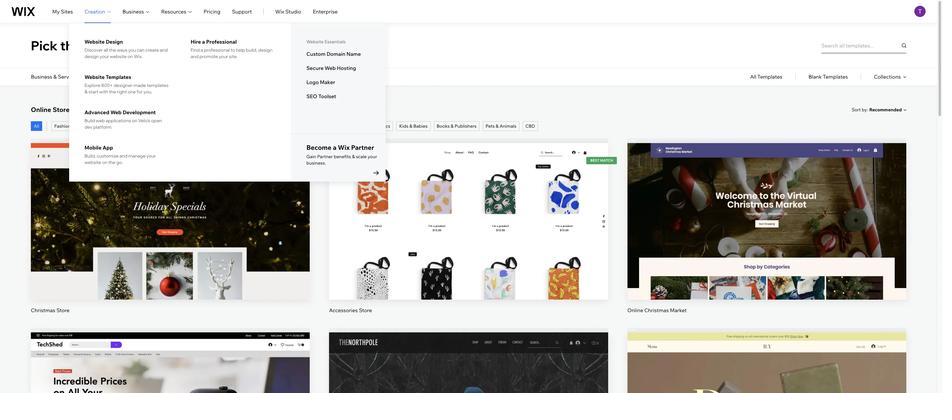 Task type: locate. For each thing, give the bounding box(es) containing it.
store inside categories by subject element
[[97, 74, 110, 80]]

& inside jewelry & accessories link
[[120, 124, 123, 129]]

my sites
[[52, 8, 73, 15]]

1 horizontal spatial christmas
[[644, 308, 669, 314]]

online for online store website templates
[[31, 106, 51, 114]]

view button inside christmas store group
[[155, 226, 186, 242]]

0 horizontal spatial wix
[[275, 8, 284, 15]]

online christmas market group
[[627, 139, 906, 315]]

publishers
[[455, 124, 477, 129]]

2 view from the left
[[761, 231, 773, 237]]

1 horizontal spatial view
[[761, 231, 773, 237]]

all for all
[[34, 124, 39, 129]]

1 christmas from the left
[[31, 308, 55, 314]]

love
[[225, 37, 254, 54]]

maker
[[320, 79, 335, 86]]

& inside fashion & clothing link
[[72, 124, 75, 129]]

website design discover all the ways you can create and design your website on wix.
[[84, 39, 168, 60]]

made
[[134, 83, 146, 88]]

templates inside blank templates link
[[823, 74, 848, 80]]

1 horizontal spatial business
[[122, 8, 144, 15]]

1 vertical spatial accessories
[[329, 308, 358, 314]]

0 horizontal spatial view button
[[155, 226, 186, 242]]

mobile app build, customize and manage your website on the go.
[[84, 145, 156, 166]]

store inside accessories store group
[[359, 308, 372, 314]]

website down build, on the top of page
[[84, 160, 101, 166]]

0 horizontal spatial business
[[31, 74, 52, 80]]

1 vertical spatial on
[[132, 118, 137, 124]]

1 horizontal spatial online
[[627, 308, 643, 314]]

view inside christmas store group
[[164, 231, 176, 237]]

template
[[138, 37, 196, 54]]

1 vertical spatial online
[[627, 308, 643, 314]]

& for books
[[451, 124, 454, 129]]

creation button
[[84, 8, 111, 15]]

your
[[100, 54, 109, 60], [219, 54, 228, 60], [146, 153, 156, 159], [368, 154, 377, 160]]

professional
[[204, 47, 230, 53]]

secure
[[306, 65, 324, 71]]

web up maker
[[325, 65, 336, 71]]

sort
[[852, 107, 861, 113]]

& right fashion
[[72, 124, 75, 129]]

designer-
[[114, 83, 134, 88]]

blank
[[808, 74, 822, 80]]

1 horizontal spatial partner
[[351, 144, 374, 152]]

0 vertical spatial web
[[325, 65, 336, 71]]

1 view from the left
[[164, 231, 176, 237]]

on down development
[[132, 118, 137, 124]]

0 vertical spatial and
[[160, 47, 168, 53]]

1 vertical spatial wix
[[338, 144, 350, 152]]

pricing
[[204, 8, 220, 15]]

blank templates link
[[808, 68, 848, 86]]

website templates link
[[84, 74, 169, 80]]

web up applications
[[110, 109, 122, 116]]

online store website templates - backpack store image
[[329, 333, 608, 394]]

0 vertical spatial wix
[[275, 8, 284, 15]]

food
[[281, 124, 291, 129]]

0 vertical spatial a
[[202, 39, 205, 45]]

partner up 'business.'
[[317, 154, 333, 160]]

kids & babies link
[[396, 122, 431, 131]]

2 edit button from the left
[[752, 205, 782, 220]]

website for design
[[84, 39, 105, 45]]

a right hire
[[202, 39, 205, 45]]

become a  wix partner gain partner benefits & scale your business. →
[[306, 144, 380, 177]]

resources button
[[161, 8, 192, 15]]

wix up benefits
[[338, 144, 350, 152]]

secure web hosting link
[[306, 65, 370, 71]]

templates inside website templates explore 800+ designer-made templates & start with the right one for you.
[[106, 74, 131, 80]]

1 horizontal spatial design
[[258, 47, 272, 53]]

0 horizontal spatial partner
[[317, 154, 333, 160]]

design down 'discover'
[[84, 54, 99, 60]]

& left scale
[[352, 154, 355, 160]]

on down you
[[128, 54, 133, 60]]

accessories store
[[329, 308, 372, 314]]

logo maker link
[[306, 79, 370, 86]]

1 edit from the left
[[166, 209, 175, 215]]

online store website templates
[[31, 106, 129, 114]]

2 vertical spatial on
[[102, 160, 107, 166]]

your right manage on the left
[[146, 153, 156, 159]]

logo maker
[[306, 79, 335, 86]]

online
[[31, 106, 51, 114], [627, 308, 643, 314]]

Search search field
[[821, 38, 906, 53]]

a up benefits
[[333, 144, 336, 152]]

and
[[160, 47, 168, 53], [191, 54, 199, 60], [119, 153, 127, 159]]

website
[[84, 37, 136, 54], [84, 39, 105, 45], [306, 39, 324, 45], [84, 74, 105, 80], [71, 106, 96, 114]]

& right kids on the left top of page
[[409, 124, 412, 129]]

drinks
[[296, 124, 310, 129]]

custom
[[306, 51, 325, 57]]

wix left studio at the left
[[275, 8, 284, 15]]

1 horizontal spatial web
[[325, 65, 336, 71]]

advanced web development build web applications on velo's open dev platform.
[[84, 109, 162, 130]]

online store website templates - electronics store image
[[31, 333, 310, 394]]

web inside advanced web development build web applications on velo's open dev platform.
[[110, 109, 122, 116]]

& for food
[[292, 124, 295, 129]]

pets & animals
[[486, 124, 516, 129]]

edit for christmas store
[[166, 209, 175, 215]]

edit button
[[155, 205, 186, 220], [752, 205, 782, 220]]

1 horizontal spatial accessories
[[329, 308, 358, 314]]

business left services
[[31, 74, 52, 80]]

a right find
[[201, 47, 203, 53]]

0 horizontal spatial online
[[31, 106, 51, 114]]

website design link
[[84, 39, 169, 45]]

services
[[58, 74, 78, 80]]

pricing link
[[204, 8, 220, 15]]

logo
[[306, 79, 319, 86]]

the left 'discover'
[[60, 37, 81, 54]]

2 horizontal spatial and
[[191, 54, 199, 60]]

right
[[117, 89, 127, 95]]

& right the books
[[451, 124, 454, 129]]

promote
[[199, 54, 218, 60]]

custom domain name link
[[306, 51, 370, 57]]

& inside categories by subject element
[[53, 74, 57, 80]]

1 horizontal spatial wix
[[338, 144, 350, 152]]

your inside mobile app build, customize and manage your website on the go.
[[146, 153, 156, 159]]

christmas
[[31, 308, 55, 314], [644, 308, 669, 314]]

store for christmas store
[[56, 308, 69, 314]]

& inside pets & animals link
[[496, 124, 499, 129]]

cbd
[[525, 124, 535, 129]]

2 vertical spatial and
[[119, 153, 127, 159]]

0 horizontal spatial web
[[110, 109, 122, 116]]

1 vertical spatial business
[[31, 74, 52, 80]]

1 view button from the left
[[155, 226, 186, 242]]

and inside mobile app build, customize and manage your website on the go.
[[119, 153, 127, 159]]

& right jewelry
[[120, 124, 123, 129]]

wix
[[275, 8, 284, 15], [338, 144, 350, 152]]

website down ways
[[110, 54, 127, 60]]

food & drinks link
[[278, 122, 313, 131]]

on
[[128, 54, 133, 60], [132, 118, 137, 124], [102, 160, 107, 166]]

seo toolset link
[[306, 93, 370, 100]]

& right food
[[292, 124, 295, 129]]

on inside mobile app build, customize and manage your website on the go.
[[102, 160, 107, 166]]

categories. use the left and right arrow keys to navigate the menu element
[[0, 68, 937, 86]]

0 vertical spatial design
[[258, 47, 272, 53]]

& inside "food & drinks" link
[[292, 124, 295, 129]]

1 vertical spatial website
[[84, 160, 101, 166]]

1 vertical spatial design
[[84, 54, 99, 60]]

pets
[[486, 124, 495, 129]]

essentials
[[325, 39, 346, 45]]

2 edit from the left
[[762, 209, 772, 215]]

a for →
[[333, 144, 336, 152]]

view for online christmas market
[[761, 231, 773, 237]]

the down 800+
[[109, 89, 116, 95]]

view inside online christmas market group
[[761, 231, 773, 237]]

0 vertical spatial website
[[110, 54, 127, 60]]

business & services
[[31, 74, 78, 80]]

a for promote
[[202, 39, 205, 45]]

templates for all
[[757, 74, 782, 80]]

hire
[[191, 39, 201, 45]]

templates
[[757, 74, 782, 80], [823, 74, 848, 80], [106, 74, 131, 80], [98, 106, 129, 114]]

all
[[750, 74, 756, 80], [34, 124, 39, 129]]

accessories store group
[[329, 139, 608, 315]]

& left start
[[84, 89, 88, 95]]

explore
[[84, 83, 100, 88]]

gain
[[306, 154, 316, 160]]

1 horizontal spatial view button
[[752, 226, 782, 242]]

ways
[[117, 47, 127, 53]]

your down professional
[[219, 54, 228, 60]]

0 vertical spatial all
[[750, 74, 756, 80]]

0 vertical spatial business
[[122, 8, 144, 15]]

0 horizontal spatial accessories
[[124, 124, 149, 129]]

edit inside christmas store group
[[166, 209, 175, 215]]

0 horizontal spatial and
[[119, 153, 127, 159]]

professional
[[206, 39, 237, 45]]

and up go.
[[119, 153, 127, 159]]

website essentials
[[306, 39, 346, 45]]

the right all at the top left
[[109, 47, 116, 53]]

& inside website templates explore 800+ designer-made templates & start with the right one for you.
[[84, 89, 88, 95]]

templates inside all templates "link"
[[757, 74, 782, 80]]

1 vertical spatial and
[[191, 54, 199, 60]]

1 horizontal spatial all
[[750, 74, 756, 80]]

build,
[[84, 153, 96, 159]]

online store website templates - accessories store image
[[329, 143, 608, 300]]

web
[[325, 65, 336, 71], [110, 109, 122, 116]]

templates for website
[[106, 74, 131, 80]]

None search field
[[821, 38, 906, 53]]

view button inside online christmas market group
[[752, 226, 782, 242]]

0 horizontal spatial christmas
[[31, 308, 55, 314]]

edit inside online christmas market group
[[762, 209, 772, 215]]

enterprise
[[313, 8, 338, 15]]

0 horizontal spatial view
[[164, 231, 176, 237]]

all inside "link"
[[750, 74, 756, 80]]

templates
[[147, 83, 169, 88]]

business inside categories by subject element
[[31, 74, 52, 80]]

view
[[164, 231, 176, 237], [761, 231, 773, 237]]

0 horizontal spatial edit button
[[155, 205, 186, 220]]

business inside dropdown button
[[122, 8, 144, 15]]

website inside the website design discover all the ways you can create and design your website on wix.
[[84, 39, 105, 45]]

and right create
[[160, 47, 168, 53]]

1 edit button from the left
[[155, 205, 186, 220]]

food & drinks
[[281, 124, 310, 129]]

& for fashion
[[72, 124, 75, 129]]

1 vertical spatial web
[[110, 109, 122, 116]]

market
[[670, 308, 687, 314]]

web for advanced
[[110, 109, 122, 116]]

1 horizontal spatial edit
[[762, 209, 772, 215]]

2 view button from the left
[[752, 226, 782, 242]]

edit button inside christmas store group
[[155, 205, 186, 220]]

0 vertical spatial online
[[31, 106, 51, 114]]

0 vertical spatial partner
[[351, 144, 374, 152]]

the left go.
[[108, 160, 115, 166]]

0 horizontal spatial all
[[34, 124, 39, 129]]

website inside the website design discover all the ways you can create and design your website on wix.
[[110, 54, 127, 60]]

2 vertical spatial a
[[333, 144, 336, 152]]

0 vertical spatial accessories
[[124, 124, 149, 129]]

& inside "books & publishers" link
[[451, 124, 454, 129]]

and down find
[[191, 54, 199, 60]]

partner up scale
[[351, 144, 374, 152]]

0 horizontal spatial website
[[84, 160, 101, 166]]

1 horizontal spatial website
[[110, 54, 127, 60]]

0 vertical spatial on
[[128, 54, 133, 60]]

store inside christmas store group
[[56, 308, 69, 314]]

your down all at the top left
[[100, 54, 109, 60]]

dev
[[84, 124, 92, 130]]

my
[[52, 8, 60, 15]]

business
[[122, 8, 144, 15], [31, 74, 52, 80]]

store for online store website templates
[[53, 106, 70, 114]]

web for secure
[[325, 65, 336, 71]]

edit button inside online christmas market group
[[752, 205, 782, 220]]

recommended
[[869, 107, 902, 113]]

your right scale
[[368, 154, 377, 160]]

a inside the become a  wix partner gain partner benefits & scale your business. →
[[333, 144, 336, 152]]

& right pets
[[496, 124, 499, 129]]

1 vertical spatial a
[[201, 47, 203, 53]]

online store website templates - christmas store image
[[31, 143, 310, 300]]

business up website design link
[[122, 8, 144, 15]]

1 horizontal spatial edit button
[[752, 205, 782, 220]]

books
[[437, 124, 450, 129]]

design right build,
[[258, 47, 272, 53]]

website inside website templates explore 800+ designer-made templates & start with the right one for you.
[[84, 74, 105, 80]]

website for templates
[[84, 74, 105, 80]]

1 horizontal spatial and
[[160, 47, 168, 53]]

& left services
[[53, 74, 57, 80]]

open
[[151, 118, 162, 124]]

0 horizontal spatial design
[[84, 54, 99, 60]]

online inside group
[[627, 308, 643, 314]]

design inside hire a professional find a professional to help build, design and promote your site.
[[258, 47, 272, 53]]

& inside kids & babies link
[[409, 124, 412, 129]]

christmas store group
[[31, 139, 310, 315]]

on down customize
[[102, 160, 107, 166]]

pick
[[31, 37, 58, 54]]

0 horizontal spatial edit
[[166, 209, 175, 215]]

1 vertical spatial all
[[34, 124, 39, 129]]

all templates
[[750, 74, 782, 80]]



Task type: vqa. For each thing, say whether or not it's contained in the screenshot.
blog,
no



Task type: describe. For each thing, give the bounding box(es) containing it.
site.
[[229, 54, 238, 60]]

fashion
[[54, 124, 71, 129]]

jewelry
[[103, 124, 119, 129]]

cbd link
[[523, 122, 538, 131]]

jewelry & accessories
[[103, 124, 149, 129]]

studio
[[285, 8, 301, 15]]

hire a professional link
[[191, 39, 276, 45]]

creation group
[[69, 23, 386, 182]]

on inside the website design discover all the ways you can create and design your website on wix.
[[128, 54, 133, 60]]

categories by subject element
[[31, 68, 230, 86]]

electronics link
[[364, 122, 393, 131]]

find
[[191, 47, 200, 53]]

kids
[[399, 124, 408, 129]]

creative
[[128, 74, 148, 80]]

web
[[96, 118, 105, 124]]

& inside the become a  wix partner gain partner benefits & scale your business. →
[[352, 154, 355, 160]]

business button
[[122, 8, 150, 15]]

online for online christmas market
[[627, 308, 643, 314]]

animals
[[500, 124, 516, 129]]

become
[[306, 144, 331, 152]]

wix studio
[[275, 8, 301, 15]]

the inside mobile app build, customize and manage your website on the go.
[[108, 160, 115, 166]]

1 vertical spatial partner
[[317, 154, 333, 160]]

website inside mobile app build, customize and manage your website on the go.
[[84, 160, 101, 166]]

templates for blank
[[823, 74, 848, 80]]

the inside the website design discover all the ways you can create and design your website on wix.
[[109, 47, 116, 53]]

store for accessories store
[[359, 308, 372, 314]]

jewelry & accessories link
[[100, 122, 152, 131]]

start
[[88, 89, 98, 95]]

online store website templates - online christmas market image
[[627, 143, 906, 300]]

domain
[[327, 51, 345, 57]]

blank templates
[[808, 74, 848, 80]]

wix.
[[134, 54, 143, 60]]

profile image image
[[914, 6, 926, 17]]

online store website templates - home goods store image
[[627, 333, 906, 394]]

edit button for christmas store
[[155, 205, 186, 220]]

design inside the website design discover all the ways you can create and design your website on wix.
[[84, 54, 99, 60]]

applications
[[106, 118, 131, 124]]

business for business
[[122, 8, 144, 15]]

babies
[[413, 124, 428, 129]]

view button for online christmas market
[[752, 226, 782, 242]]

design
[[106, 39, 123, 45]]

all for all templates
[[750, 74, 756, 80]]

creation
[[84, 8, 105, 15]]

books & publishers link
[[434, 122, 479, 131]]

your inside the website design discover all the ways you can create and design your website on wix.
[[100, 54, 109, 60]]

edit for online christmas market
[[762, 209, 772, 215]]

create
[[145, 47, 159, 53]]

hosting
[[337, 65, 356, 71]]

enterprise link
[[313, 8, 338, 15]]

edit button for online christmas market
[[752, 205, 782, 220]]

name
[[346, 51, 361, 57]]

christmas store
[[31, 308, 69, 314]]

fashion & clothing link
[[51, 122, 96, 131]]

mobile app link
[[84, 145, 169, 151]]

business for business & services
[[31, 74, 52, 80]]

2 christmas from the left
[[644, 308, 669, 314]]

resources
[[161, 8, 186, 15]]

build,
[[246, 47, 257, 53]]

support link
[[232, 8, 252, 15]]

view for christmas store
[[164, 231, 176, 237]]

all templates link
[[750, 68, 782, 86]]

& for pets
[[496, 124, 499, 129]]

all
[[104, 47, 108, 53]]

pick the website template you love
[[31, 37, 254, 54]]

mobile
[[84, 145, 101, 151]]

you
[[128, 47, 136, 53]]

seo
[[306, 93, 317, 100]]

you
[[199, 37, 222, 54]]

and inside the website design discover all the ways you can create and design your website on wix.
[[160, 47, 168, 53]]

website templates explore 800+ designer-made templates & start with the right one for you.
[[84, 74, 169, 95]]

all link
[[31, 122, 42, 131]]

benefits
[[334, 154, 351, 160]]

sort by:
[[852, 107, 868, 113]]

wix studio link
[[275, 8, 301, 15]]

& for business
[[53, 74, 57, 80]]

kids & babies
[[399, 124, 428, 129]]

seo toolset
[[306, 93, 336, 100]]

accessories inside accessories store group
[[329, 308, 358, 314]]

velo's
[[138, 118, 150, 124]]

your inside the become a  wix partner gain partner benefits & scale your business. →
[[368, 154, 377, 160]]

hire a professional find a professional to help build, design and promote your site.
[[191, 39, 272, 60]]

view button for christmas store
[[155, 226, 186, 242]]

advanced web development link
[[84, 109, 169, 116]]

customize
[[97, 153, 119, 159]]

wix inside the become a  wix partner gain partner benefits & scale your business. →
[[338, 144, 350, 152]]

& for kids
[[409, 124, 412, 129]]

website for essentials
[[306, 39, 324, 45]]

help
[[236, 47, 245, 53]]

collections
[[874, 74, 901, 80]]

the inside website templates explore 800+ designer-made templates & start with the right one for you.
[[109, 89, 116, 95]]

accessories inside jewelry & accessories link
[[124, 124, 149, 129]]

& for jewelry
[[120, 124, 123, 129]]

support
[[232, 8, 252, 15]]

generic categories element
[[750, 68, 906, 86]]

development
[[123, 109, 156, 116]]

and inside hire a professional find a professional to help build, design and promote your site.
[[191, 54, 199, 60]]

sites
[[61, 8, 73, 15]]

your inside hire a professional find a professional to help build, design and promote your site.
[[219, 54, 228, 60]]

on inside advanced web development build web applications on velo's open dev platform.
[[132, 118, 137, 124]]

online christmas market
[[627, 308, 687, 314]]

advanced
[[84, 109, 109, 116]]

fashion & clothing
[[54, 124, 94, 129]]

scale
[[356, 154, 367, 160]]



